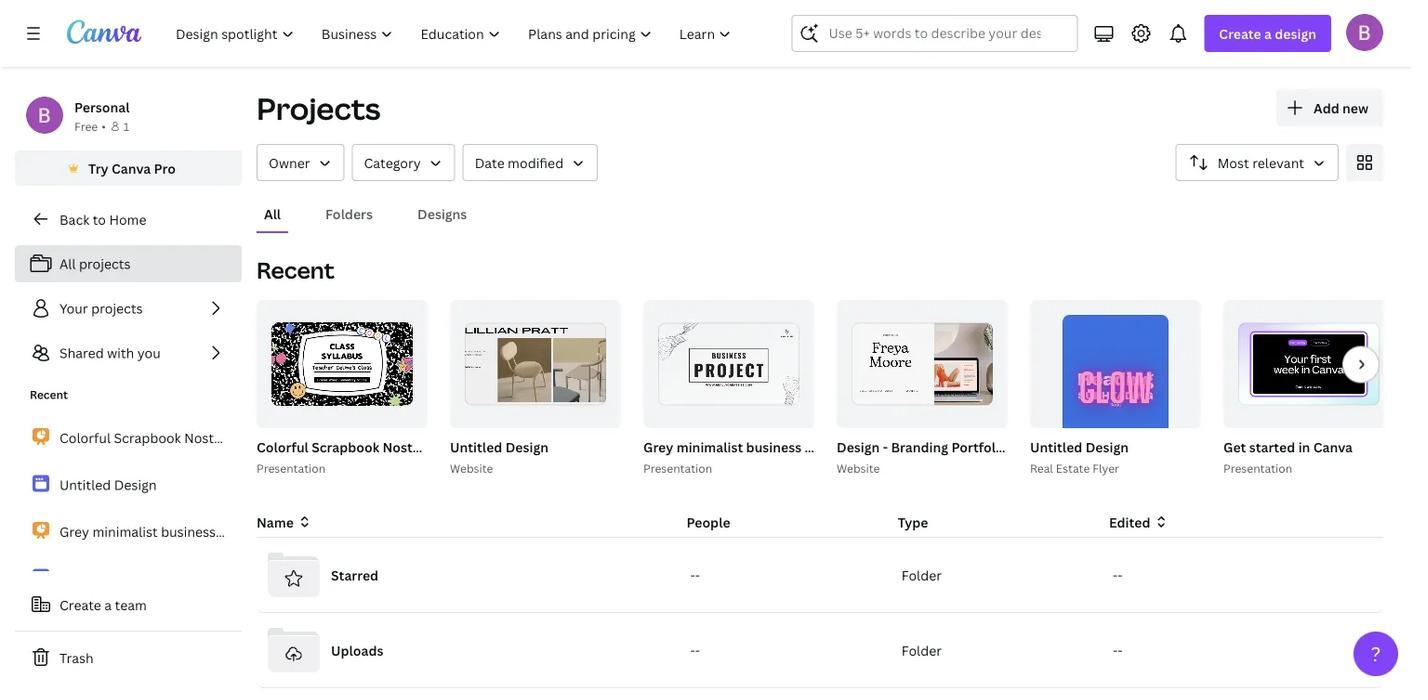 Task type: locate. For each thing, give the bounding box(es) containing it.
create left team
[[60, 596, 101, 614]]

minimalist down untitled design link
[[92, 523, 158, 541]]

1 left 8
[[577, 407, 583, 420]]

get started in canva presentation
[[1224, 438, 1353, 476]]

0 horizontal spatial minimalist
[[92, 523, 158, 541]]

colorful scrapbook nostalgia class syllabus blank education presentation presentation
[[257, 438, 726, 476]]

1 horizontal spatial project
[[805, 438, 850, 456]]

0 horizontal spatial untitled
[[60, 476, 111, 494]]

projects right your
[[91, 300, 143, 318]]

0 vertical spatial business
[[746, 438, 802, 456]]

grey for grey minimalist business project presentation presentation
[[643, 438, 673, 456]]

1 vertical spatial recent
[[30, 387, 68, 403]]

design - branding portfolio website in white  grey  black  light classic minimal style website
[[837, 438, 1369, 476]]

presentation up 'starred' on the bottom left
[[267, 523, 348, 541]]

minimalist
[[677, 438, 743, 456], [92, 523, 158, 541]]

business inside grey minimalist business project presentation presentation
[[746, 438, 802, 456]]

try canva pro button
[[15, 151, 242, 186]]

of for website
[[586, 407, 599, 420]]

Search search field
[[829, 16, 1041, 51]]

a left team
[[104, 596, 112, 614]]

1 for in
[[1344, 407, 1350, 420]]

website down grey minimalist business project presentation button
[[837, 461, 880, 476]]

grey inside grey minimalist business project presentation presentation
[[643, 438, 673, 456]]

1 vertical spatial projects
[[91, 300, 143, 318]]

1 vertical spatial project
[[219, 523, 264, 541]]

all button
[[257, 196, 288, 232]]

None search field
[[792, 15, 1078, 52]]

1 vertical spatial presentation
[[267, 523, 348, 541]]

1 horizontal spatial grey
[[643, 438, 673, 456]]

create inside dropdown button
[[1219, 25, 1261, 42]]

create for create a design
[[1219, 25, 1261, 42]]

presentation for grey minimalist business project presentation
[[267, 523, 348, 541]]

top level navigation element
[[164, 15, 747, 52]]

all inside button
[[264, 205, 281, 223]]

untitled
[[450, 438, 502, 456], [1030, 438, 1083, 456], [60, 476, 111, 494]]

1 horizontal spatial canva
[[1313, 438, 1353, 456]]

grey left 'black'
[[1123, 438, 1153, 456]]

untitled inside untitled design link
[[60, 476, 111, 494]]

untitled for untitled design
[[60, 476, 111, 494]]

shared
[[60, 344, 104, 362]]

0 horizontal spatial create
[[60, 596, 101, 614]]

grey inside 'link'
[[60, 523, 89, 541]]

untitled design button for untitled design real estate flyer
[[1030, 436, 1129, 459]]

0 vertical spatial create
[[1219, 25, 1261, 42]]

presentation for grey minimalist business project presentation presentation
[[853, 438, 935, 456]]

website
[[1011, 438, 1062, 456], [450, 461, 493, 476], [837, 461, 880, 476]]

black
[[1159, 438, 1194, 456]]

projects for all projects
[[79, 255, 131, 273]]

1 horizontal spatial recent
[[257, 255, 335, 285]]

list
[[15, 245, 242, 372], [15, 418, 348, 692]]

presentation right "education" at the left
[[644, 438, 726, 456]]

1 vertical spatial all
[[60, 255, 76, 273]]

create a team
[[60, 596, 147, 614]]

1 vertical spatial canva
[[1313, 438, 1353, 456]]

you
[[137, 344, 161, 362]]

list containing all projects
[[15, 245, 242, 372]]

untitled inside untitled design real estate flyer
[[1030, 438, 1083, 456]]

1 of from the left
[[586, 407, 599, 420]]

1 left 2 on the right of page
[[1158, 407, 1164, 420]]

a for design
[[1265, 25, 1272, 42]]

business inside 'link'
[[161, 523, 216, 541]]

2 horizontal spatial untitled
[[1030, 438, 1083, 456]]

2 untitled design button from the left
[[1030, 436, 1129, 459]]

4 of from the left
[[1352, 407, 1366, 420]]

1 horizontal spatial presentation
[[853, 438, 935, 456]]

folders
[[325, 205, 373, 223]]

2 horizontal spatial grey
[[1123, 438, 1153, 456]]

back
[[60, 211, 89, 228]]

recent down all button at the left of page
[[257, 255, 335, 285]]

untitled for untitled design website
[[450, 438, 502, 456]]

0 horizontal spatial business
[[161, 523, 216, 541]]

estate
[[1056, 461, 1090, 476]]

a inside dropdown button
[[1265, 25, 1272, 42]]

all
[[264, 205, 281, 223], [60, 255, 76, 273]]

website down class on the bottom left of the page
[[450, 461, 493, 476]]

1 left 9
[[964, 407, 969, 420]]

of for real
[[1166, 407, 1180, 420]]

a
[[1265, 25, 1272, 42], [104, 596, 112, 614]]

project for grey minimalist business project presentation presentation
[[805, 438, 850, 456]]

all for all
[[264, 205, 281, 223]]

grey minimalist business project presentation
[[60, 523, 348, 541]]

folder for uploads
[[902, 642, 942, 660]]

minimalist for grey minimalist business project presentation
[[92, 523, 158, 541]]

presentation inside grey minimalist business project presentation presentation
[[853, 438, 935, 456]]

design inside untitled design real estate flyer
[[1086, 438, 1129, 456]]

Sort by button
[[1176, 144, 1339, 181]]

minimalist up people
[[677, 438, 743, 456]]

1 left 30
[[1344, 407, 1350, 420]]

canva down "1 of 30"
[[1313, 438, 1353, 456]]

new
[[1343, 99, 1369, 117]]

recent
[[257, 255, 335, 285], [30, 387, 68, 403]]

1 horizontal spatial website
[[837, 461, 880, 476]]

presentation up people
[[643, 461, 712, 476]]

a inside 'button'
[[104, 596, 112, 614]]

canva right try
[[112, 159, 151, 177]]

1 of 8
[[577, 407, 608, 420]]

untitled design link
[[15, 465, 242, 505]]

? button
[[1354, 632, 1398, 677]]

1 horizontal spatial business
[[746, 438, 802, 456]]

recent down "shared"
[[30, 387, 68, 403]]

education
[[577, 438, 641, 456]]

1 vertical spatial minimalist
[[92, 523, 158, 541]]

minimalist inside grey minimalist business project presentation presentation
[[677, 438, 743, 456]]

0 vertical spatial projects
[[79, 255, 131, 273]]

presentation inside grey minimalist business project presentation 'link'
[[267, 523, 348, 541]]

9
[[989, 407, 995, 420]]

30
[[1369, 407, 1382, 420]]

1 vertical spatial folder
[[902, 642, 942, 660]]

0 vertical spatial all
[[264, 205, 281, 223]]

1 list from the top
[[15, 245, 242, 372]]

grey
[[643, 438, 673, 456], [1123, 438, 1153, 456], [60, 523, 89, 541]]

business for grey minimalist business project presentation presentation
[[746, 438, 802, 456]]

website up "real"
[[1011, 438, 1062, 456]]

grey right "education" at the left
[[643, 438, 673, 456]]

1 horizontal spatial create
[[1219, 25, 1261, 42]]

canva
[[112, 159, 151, 177], [1313, 438, 1353, 456]]

minimalist for grey minimalist business project presentation presentation
[[677, 438, 743, 456]]

projects down 'back to home'
[[79, 255, 131, 273]]

presentation
[[853, 438, 935, 456], [267, 523, 348, 541]]

0 horizontal spatial grey
[[60, 523, 89, 541]]

1 untitled design button from the left
[[450, 436, 549, 459]]

1 horizontal spatial untitled
[[450, 438, 502, 456]]

presentation up "type"
[[853, 438, 935, 456]]

website inside untitled design website
[[450, 461, 493, 476]]

1 folder from the top
[[902, 567, 942, 584]]

2 list from the top
[[15, 418, 348, 692]]

0 horizontal spatial canva
[[112, 159, 151, 177]]

0 vertical spatial folder
[[902, 567, 942, 584]]

create left design
[[1219, 25, 1261, 42]]

uploads
[[331, 642, 383, 660]]

0 horizontal spatial all
[[60, 255, 76, 273]]

project inside grey minimalist business project presentation presentation
[[805, 438, 850, 456]]

presentation
[[644, 438, 726, 456], [257, 461, 326, 476], [643, 461, 712, 476], [1224, 461, 1292, 476]]

1 horizontal spatial untitled design button
[[1030, 436, 1129, 459]]

of left 8
[[586, 407, 599, 420]]

people
[[687, 514, 730, 531]]

1 in from the left
[[1065, 438, 1077, 456]]

untitled for untitled design real estate flyer
[[1030, 438, 1083, 456]]

1 vertical spatial business
[[161, 523, 216, 541]]

free •
[[74, 119, 106, 134]]

grey down untitled design on the left bottom of the page
[[60, 523, 89, 541]]

minimalist inside 'link'
[[92, 523, 158, 541]]

create inside 'button'
[[60, 596, 101, 614]]

create
[[1219, 25, 1261, 42], [60, 596, 101, 614]]

in up estate
[[1065, 438, 1077, 456]]

create a design button
[[1204, 15, 1331, 52]]

0 vertical spatial project
[[805, 438, 850, 456]]

folder for starred
[[902, 567, 942, 584]]

a left design
[[1265, 25, 1272, 42]]

projects
[[79, 255, 131, 273], [91, 300, 143, 318]]

2 of from the left
[[972, 407, 986, 420]]

all down the owner
[[264, 205, 281, 223]]

1
[[124, 119, 129, 134], [577, 407, 583, 420], [964, 407, 969, 420], [1158, 407, 1164, 420], [1344, 407, 1350, 420]]

back to home
[[60, 211, 146, 228]]

your projects
[[60, 300, 143, 318]]

0 vertical spatial minimalist
[[677, 438, 743, 456]]

0 horizontal spatial project
[[219, 523, 264, 541]]

presentation down classic
[[1224, 461, 1292, 476]]

of left 9
[[972, 407, 986, 420]]

design inside untitled design website
[[505, 438, 549, 456]]

scrapbook
[[312, 438, 379, 456]]

style
[[1336, 438, 1369, 456]]

0 vertical spatial list
[[15, 245, 242, 372]]

of left 30
[[1352, 407, 1366, 420]]

with
[[107, 344, 134, 362]]

1 horizontal spatial in
[[1299, 438, 1310, 456]]

0 horizontal spatial website
[[450, 461, 493, 476]]

add new
[[1314, 99, 1369, 117]]

8
[[602, 407, 608, 420]]

- inside design - branding portfolio website in white  grey  black  light classic minimal style website
[[883, 438, 888, 456]]

untitled design button for untitled design website
[[450, 436, 549, 459]]

untitled inside untitled design website
[[450, 438, 502, 456]]

trash
[[60, 649, 94, 667]]

1 horizontal spatial all
[[264, 205, 281, 223]]

2 folder from the top
[[902, 642, 942, 660]]

untitled design button
[[450, 436, 549, 459], [1030, 436, 1129, 459]]

folder
[[902, 567, 942, 584], [902, 642, 942, 660]]

1 vertical spatial create
[[60, 596, 101, 614]]

0 vertical spatial presentation
[[853, 438, 935, 456]]

bob builder image
[[1346, 14, 1383, 51]]

in
[[1065, 438, 1077, 456], [1299, 438, 1310, 456]]

0 horizontal spatial in
[[1065, 438, 1077, 456]]

project inside 'link'
[[219, 523, 264, 541]]

project for grey minimalist business project presentation
[[219, 523, 264, 541]]

most
[[1218, 154, 1249, 172]]

0 vertical spatial canva
[[112, 159, 151, 177]]

all up your
[[60, 255, 76, 273]]

presentation inside get started in canva presentation
[[1224, 461, 1292, 476]]

business
[[746, 438, 802, 456], [161, 523, 216, 541]]

presentation down colorful
[[257, 461, 326, 476]]

untitled design real estate flyer
[[1030, 438, 1129, 476]]

in right started
[[1299, 438, 1310, 456]]

personal
[[74, 98, 130, 116]]

date
[[475, 154, 505, 172]]

1 vertical spatial a
[[104, 596, 112, 614]]

relevant
[[1253, 154, 1304, 172]]

-
[[883, 438, 888, 456], [690, 567, 695, 584], [695, 567, 700, 584], [1113, 567, 1118, 584], [1118, 567, 1123, 584], [690, 642, 695, 660], [695, 642, 700, 660], [1113, 642, 1118, 660], [1118, 642, 1123, 660]]

0 vertical spatial a
[[1265, 25, 1272, 42]]

1 vertical spatial list
[[15, 418, 348, 692]]

design for untitled design real estate flyer
[[1086, 438, 1129, 456]]

a for team
[[104, 596, 112, 614]]

0 horizontal spatial untitled design button
[[450, 436, 549, 459]]

3 of from the left
[[1166, 407, 1180, 420]]

2 in from the left
[[1299, 438, 1310, 456]]

create a design
[[1219, 25, 1317, 42]]

1 horizontal spatial minimalist
[[677, 438, 743, 456]]

--
[[690, 567, 700, 584], [1113, 567, 1123, 584], [690, 642, 700, 660], [1113, 642, 1123, 660]]

1 horizontal spatial a
[[1265, 25, 1272, 42]]

0 horizontal spatial presentation
[[267, 523, 348, 541]]

0 horizontal spatial a
[[104, 596, 112, 614]]

of left 2 on the right of page
[[1166, 407, 1180, 420]]



Task type: vqa. For each thing, say whether or not it's contained in the screenshot.


Task type: describe. For each thing, give the bounding box(es) containing it.
class
[[445, 438, 479, 456]]

folders button
[[318, 196, 380, 232]]

shared with you
[[60, 344, 161, 362]]

white
[[1080, 438, 1117, 456]]

1 for real
[[1158, 407, 1164, 420]]

most relevant
[[1218, 154, 1304, 172]]

grey for grey minimalist business project presentation
[[60, 523, 89, 541]]

projects for your projects
[[91, 300, 143, 318]]

your projects link
[[15, 290, 242, 327]]

try
[[88, 159, 108, 177]]

classic
[[1235, 438, 1279, 456]]

designs button
[[410, 196, 474, 232]]

real
[[1030, 461, 1053, 476]]

all projects
[[60, 255, 131, 273]]

of for branding
[[972, 407, 986, 420]]

design inside design - branding portfolio website in white  grey  black  light classic minimal style website
[[837, 438, 880, 456]]

presentation inside grey minimalist business project presentation presentation
[[643, 461, 712, 476]]

minimal
[[1282, 438, 1333, 456]]

in inside get started in canva presentation
[[1299, 438, 1310, 456]]

all projects link
[[15, 245, 242, 283]]

grey inside design - branding portfolio website in white  grey  black  light classic minimal style website
[[1123, 438, 1153, 456]]

untitled design
[[60, 476, 157, 494]]

colorful
[[257, 438, 309, 456]]

0 horizontal spatial recent
[[30, 387, 68, 403]]

syllabus
[[482, 438, 535, 456]]

design
[[1275, 25, 1317, 42]]

1 of 2
[[1158, 407, 1189, 420]]

?
[[1371, 641, 1381, 668]]

add new button
[[1277, 89, 1383, 126]]

create for create a team
[[60, 596, 101, 614]]

edited
[[1109, 514, 1151, 531]]

get started in canva button
[[1224, 436, 1353, 459]]

2
[[1183, 407, 1189, 420]]

colorful scrapbook nostalgia class syllabus blank education presentation button
[[257, 436, 726, 459]]

1 for website
[[577, 407, 583, 420]]

1 of 30
[[1344, 407, 1382, 420]]

light
[[1200, 438, 1232, 456]]

Category button
[[352, 144, 455, 181]]

shared with you link
[[15, 335, 242, 372]]

flyer
[[1093, 461, 1120, 476]]

2 horizontal spatial website
[[1011, 438, 1062, 456]]

name button
[[257, 512, 312, 533]]

designs
[[418, 205, 467, 223]]

owner
[[269, 154, 310, 172]]

•
[[102, 119, 106, 134]]

nostalgia
[[383, 438, 442, 456]]

create a team button
[[15, 587, 242, 624]]

try canva pro
[[88, 159, 176, 177]]

Date modified button
[[463, 144, 598, 181]]

design for untitled design
[[114, 476, 157, 494]]

to
[[93, 211, 106, 228]]

in inside design - branding portfolio website in white  grey  black  light classic minimal style website
[[1065, 438, 1077, 456]]

projects
[[257, 88, 381, 129]]

portfolio
[[952, 438, 1008, 456]]

type
[[898, 514, 928, 531]]

business for grey minimalist business project presentation
[[161, 523, 216, 541]]

branding
[[891, 438, 948, 456]]

Owner button
[[257, 144, 344, 181]]

all for all projects
[[60, 255, 76, 273]]

date modified
[[475, 154, 564, 172]]

home
[[109, 211, 146, 228]]

list containing untitled design
[[15, 418, 348, 692]]

add
[[1314, 99, 1340, 117]]

grey minimalist business project presentation presentation
[[643, 438, 938, 476]]

edited button
[[1109, 512, 1306, 533]]

trash link
[[15, 640, 242, 677]]

1 right the • at left
[[124, 119, 129, 134]]

untitled design website
[[450, 438, 549, 476]]

get
[[1224, 438, 1246, 456]]

your
[[60, 300, 88, 318]]

name
[[257, 514, 294, 531]]

grey minimalist business project presentation link
[[15, 512, 348, 552]]

design - branding portfolio website in white  grey  black  light classic minimal style button
[[837, 436, 1369, 459]]

team
[[115, 596, 147, 614]]

design for untitled design website
[[505, 438, 549, 456]]

free
[[74, 119, 98, 134]]

starred
[[331, 567, 378, 584]]

category
[[364, 154, 421, 172]]

pro
[[154, 159, 176, 177]]

blank
[[539, 438, 574, 456]]

back to home link
[[15, 201, 242, 238]]

0 vertical spatial recent
[[257, 255, 335, 285]]

canva inside get started in canva presentation
[[1313, 438, 1353, 456]]

1 for branding
[[964, 407, 969, 420]]

of for in
[[1352, 407, 1366, 420]]

modified
[[508, 154, 564, 172]]

started
[[1249, 438, 1295, 456]]

canva inside button
[[112, 159, 151, 177]]

1 of 9
[[964, 407, 995, 420]]

grey minimalist business project presentation button
[[643, 436, 938, 459]]



